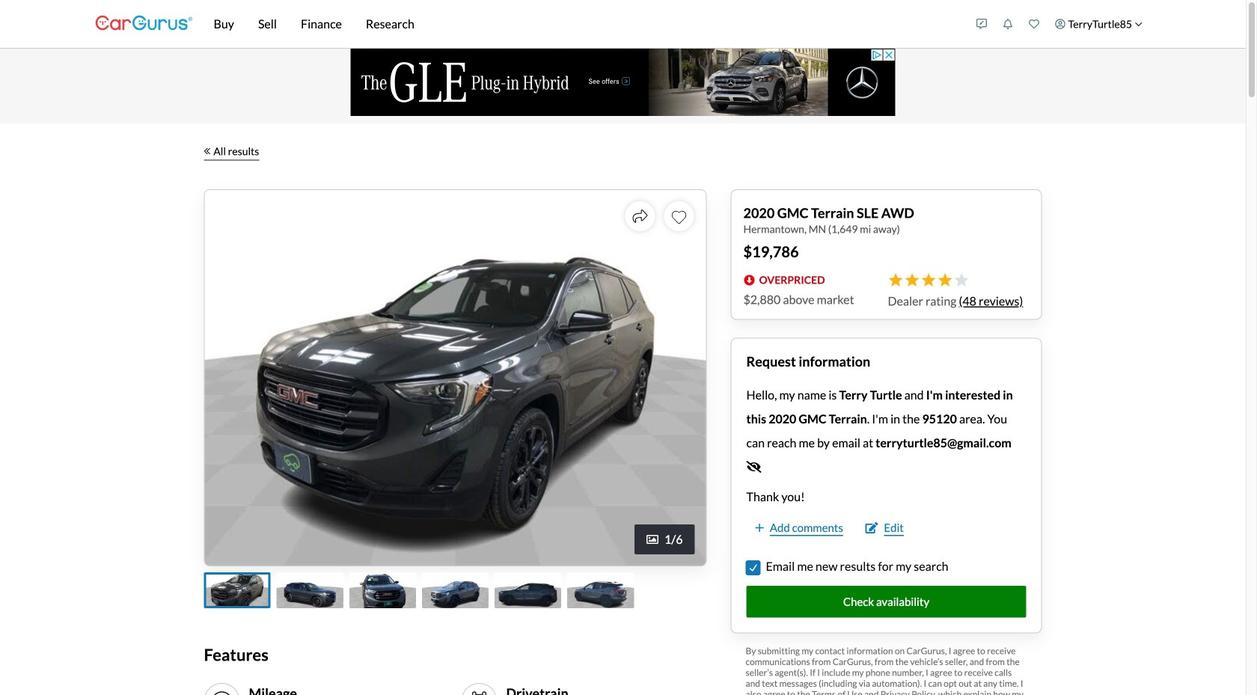 Task type: vqa. For each thing, say whether or not it's contained in the screenshot.
the middle the headrests:
no



Task type: describe. For each thing, give the bounding box(es) containing it.
view vehicle photo 6 image
[[567, 573, 634, 608]]

advertisement element
[[351, 49, 895, 116]]

share image
[[633, 209, 648, 224]]

edit image
[[866, 522, 878, 534]]

view vehicle photo 2 image
[[277, 573, 343, 608]]

user icon image
[[1055, 19, 1066, 29]]



Task type: locate. For each thing, give the bounding box(es) containing it.
open notifications image
[[1003, 19, 1013, 29]]

menu bar
[[193, 0, 969, 48]]

add a car review image
[[977, 19, 987, 29]]

4 rating image
[[888, 273, 969, 288]]

None button
[[747, 561, 760, 575]]

view vehicle photo 5 image
[[495, 573, 561, 608]]

mileage image
[[210, 690, 234, 695]]

view vehicle photo 1 image
[[204, 573, 271, 608]]

eye slash image
[[747, 461, 762, 473]]

vehicle full photo image
[[205, 190, 706, 566]]

menu item
[[1047, 3, 1151, 45]]

view vehicle photo 4 image
[[422, 573, 489, 608]]

chevron down image
[[1135, 20, 1143, 28]]

image image
[[647, 534, 659, 546]]

chevron double left image
[[204, 147, 210, 155]]

view vehicle photo 3 image
[[349, 573, 416, 608]]

menu
[[969, 3, 1151, 45]]

plus image
[[756, 522, 764, 534]]

drivetrain image
[[467, 690, 491, 695]]

saved cars image
[[1029, 19, 1040, 29]]



